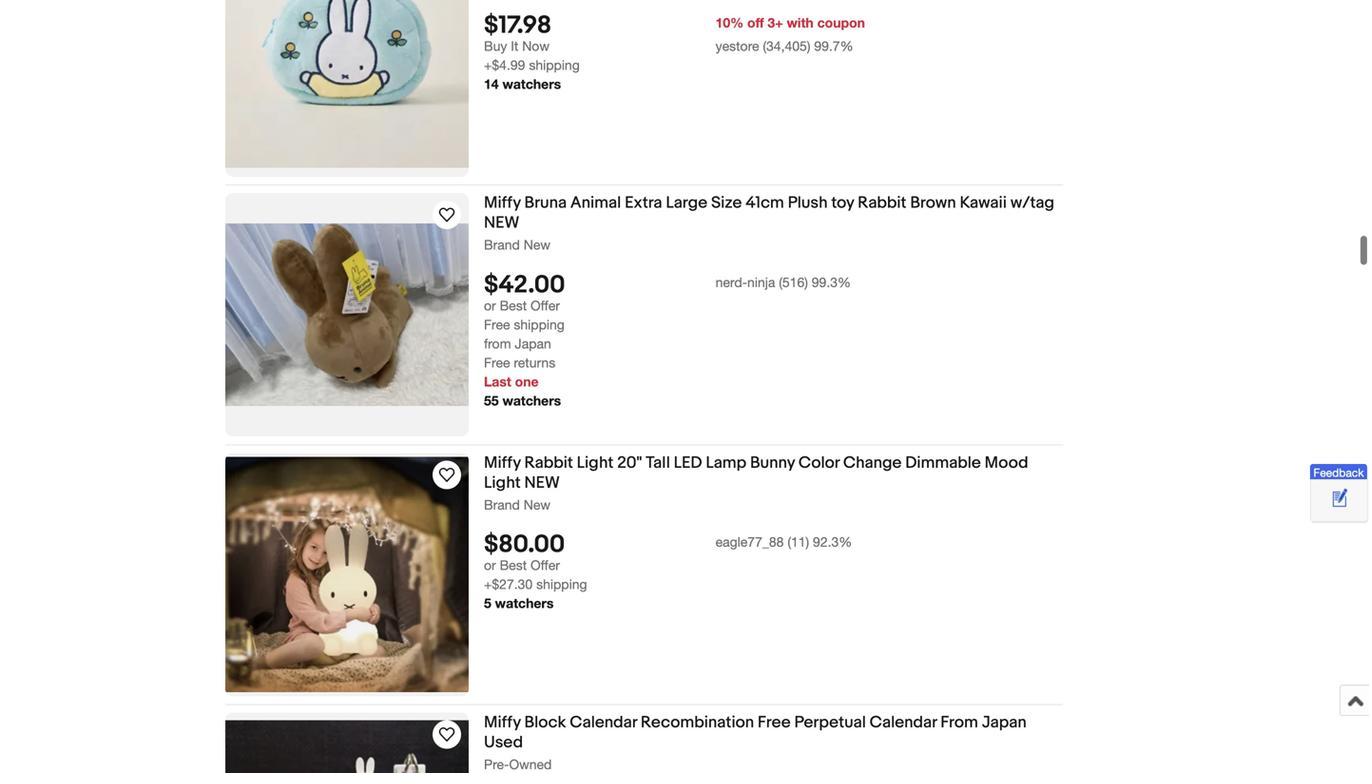 Task type: locate. For each thing, give the bounding box(es) containing it.
14
[[484, 76, 499, 92]]

2 brand from the top
[[484, 497, 520, 513]]

2 vertical spatial watchers
[[495, 595, 554, 611]]

best up from
[[500, 298, 527, 313]]

1 vertical spatial rabbit
[[525, 453, 573, 473]]

3 miffy from the top
[[484, 713, 521, 733]]

light right watch miffy rabbit light 20" tall led lamp bunny color change dimmable mood light new icon on the bottom
[[484, 473, 521, 493]]

1 vertical spatial offer
[[531, 557, 560, 573]]

new for $42.00
[[524, 237, 551, 253]]

+$4.99
[[484, 57, 525, 73]]

92.3%
[[813, 534, 853, 550]]

0 vertical spatial best
[[500, 298, 527, 313]]

rabbit
[[858, 193, 907, 213], [525, 453, 573, 473]]

2 new from the top
[[524, 497, 551, 513]]

1 horizontal spatial new
[[525, 473, 560, 493]]

1 horizontal spatial japan
[[982, 713, 1027, 733]]

light
[[577, 453, 614, 473], [484, 473, 521, 493]]

1 miffy from the top
[[484, 193, 521, 213]]

dimmable
[[906, 453, 981, 473]]

miffy left the 'bruna'
[[484, 193, 521, 213]]

new
[[524, 237, 551, 253], [524, 497, 551, 513]]

color
[[799, 453, 840, 473]]

1 vertical spatial or
[[484, 557, 496, 573]]

size
[[711, 193, 742, 213]]

miffy up pre-
[[484, 713, 521, 733]]

miffy inside miffy rabbit light 20" tall led lamp bunny color change dimmable mood light new brand new
[[484, 453, 521, 473]]

shipping inside yestore (34,405) 99.7% +$4.99 shipping 14 watchers
[[529, 57, 580, 73]]

0 horizontal spatial japan
[[515, 336, 551, 351]]

shipping inside eagle77_88 (11) 92.3% or best offer +$27.30 shipping 5 watchers
[[537, 576, 587, 592]]

light left 20"
[[577, 453, 614, 473]]

eagle77_88
[[716, 534, 784, 550]]

0 horizontal spatial new
[[484, 213, 520, 233]]

0 vertical spatial brand
[[484, 237, 520, 253]]

0 vertical spatial watchers
[[503, 76, 561, 92]]

brand for $42.00
[[484, 237, 520, 253]]

2 offer from the top
[[531, 557, 560, 573]]

1 offer from the top
[[531, 298, 560, 313]]

1 horizontal spatial rabbit
[[858, 193, 907, 213]]

brand inside miffy bruna animal extra large size 41cm plush toy rabbit brown kawaii w/tag new brand new
[[484, 237, 520, 253]]

3+
[[768, 15, 783, 30]]

offer
[[531, 298, 560, 313], [531, 557, 560, 573]]

returns
[[514, 355, 556, 370]]

miffy bruna animal extra large size 41cm plush toy rabbit brown kawaii w/tag new link
[[484, 193, 1063, 237]]

best
[[500, 298, 527, 313], [500, 557, 527, 573]]

1 brand from the top
[[484, 237, 520, 253]]

calendar
[[570, 713, 637, 733], [870, 713, 937, 733]]

new inside miffy rabbit light 20" tall led lamp bunny color change dimmable mood light new brand new
[[525, 473, 560, 493]]

0 vertical spatial shipping
[[529, 57, 580, 73]]

watchers down +$4.99
[[503, 76, 561, 92]]

miffy rabbit light 20" tall led lamp bunny color change dimmable mood light new heading
[[484, 453, 1029, 493]]

rabbit left 20"
[[525, 453, 573, 473]]

1 new from the top
[[524, 237, 551, 253]]

recombination
[[641, 713, 754, 733]]

shipping inside nerd-ninja (516) 99.3% or best offer free shipping from japan free returns last one 55 watchers
[[514, 317, 565, 332]]

watchers down +$27.30
[[495, 595, 554, 611]]

best inside nerd-ninja (516) 99.3% or best offer free shipping from japan free returns last one 55 watchers
[[500, 298, 527, 313]]

ninja
[[748, 274, 776, 290]]

0 vertical spatial new
[[484, 213, 520, 233]]

offer up returns
[[531, 298, 560, 313]]

watchers down one
[[503, 393, 561, 408]]

2 or from the top
[[484, 557, 496, 573]]

japan right from
[[982, 713, 1027, 733]]

0 vertical spatial miffy
[[484, 193, 521, 213]]

new left the 'bruna'
[[484, 213, 520, 233]]

free down from
[[484, 355, 510, 370]]

offer up +$27.30
[[531, 557, 560, 573]]

watchers
[[503, 76, 561, 92], [503, 393, 561, 408], [495, 595, 554, 611]]

calendar left from
[[870, 713, 937, 733]]

miffy bruna animal extra large size 41cm plush toy rabbit brown kawaii w/tag new brand new
[[484, 193, 1055, 253]]

or up +$27.30
[[484, 557, 496, 573]]

rabbit inside miffy bruna animal extra large size 41cm plush toy rabbit brown kawaii w/tag new brand new
[[858, 193, 907, 213]]

2 vertical spatial free
[[758, 713, 791, 733]]

coupon
[[818, 15, 865, 30]]

new inside miffy bruna animal extra large size 41cm plush toy rabbit brown kawaii w/tag new brand new
[[524, 237, 551, 253]]

brand up $80.00
[[484, 497, 520, 513]]

new
[[484, 213, 520, 233], [525, 473, 560, 493]]

shipping right +$27.30
[[537, 576, 587, 592]]

shipping down "now"
[[529, 57, 580, 73]]

free
[[484, 317, 510, 332], [484, 355, 510, 370], [758, 713, 791, 733]]

$80.00
[[484, 530, 565, 560]]

0 vertical spatial rabbit
[[858, 193, 907, 213]]

1 vertical spatial new
[[525, 473, 560, 493]]

or
[[484, 298, 496, 313], [484, 557, 496, 573]]

used
[[484, 733, 523, 753]]

1 vertical spatial watchers
[[503, 393, 561, 408]]

miffy for $42.00
[[484, 193, 521, 213]]

change
[[844, 453, 902, 473]]

free left perpetual
[[758, 713, 791, 733]]

miffy right watch miffy rabbit light 20" tall led lamp bunny color change dimmable mood light new icon on the bottom
[[484, 453, 521, 473]]

miffy inside miffy bruna animal extra large size 41cm plush toy rabbit brown kawaii w/tag new brand new
[[484, 193, 521, 213]]

brand up $42.00
[[484, 237, 520, 253]]

0 vertical spatial new
[[524, 237, 551, 253]]

off
[[748, 15, 764, 30]]

yestore (34,405) 99.7% +$4.99 shipping 14 watchers
[[484, 38, 854, 92]]

shipping up returns
[[514, 317, 565, 332]]

1 vertical spatial shipping
[[514, 317, 565, 332]]

0 vertical spatial or
[[484, 298, 496, 313]]

0 vertical spatial offer
[[531, 298, 560, 313]]

2 miffy from the top
[[484, 453, 521, 473]]

miffy rabbit light 20" tall led lamp bunny color change dimmable mood light new link
[[484, 453, 1063, 496]]

1 vertical spatial miffy
[[484, 453, 521, 473]]

miffy
[[484, 193, 521, 213], [484, 453, 521, 473], [484, 713, 521, 733]]

0 horizontal spatial rabbit
[[525, 453, 573, 473]]

0 horizontal spatial light
[[484, 473, 521, 493]]

now
[[522, 38, 550, 54]]

large
[[666, 193, 708, 213]]

brand
[[484, 237, 520, 253], [484, 497, 520, 513]]

or up from
[[484, 298, 496, 313]]

owned
[[509, 757, 552, 772]]

japan
[[515, 336, 551, 351], [982, 713, 1027, 733]]

rabbit right toy
[[858, 193, 907, 213]]

0 vertical spatial free
[[484, 317, 510, 332]]

new up $80.00
[[524, 497, 551, 513]]

2 vertical spatial shipping
[[537, 576, 587, 592]]

+$27.30
[[484, 576, 533, 592]]

brand inside miffy rabbit light 20" tall led lamp bunny color change dimmable mood light new brand new
[[484, 497, 520, 513]]

shipping
[[529, 57, 580, 73], [514, 317, 565, 332], [537, 576, 587, 592]]

10%
[[716, 15, 744, 30]]

0 horizontal spatial calendar
[[570, 713, 637, 733]]

2 vertical spatial miffy
[[484, 713, 521, 733]]

5
[[484, 595, 492, 611]]

japan up returns
[[515, 336, 551, 351]]

new inside miffy bruna animal extra large size 41cm plush toy rabbit brown kawaii w/tag new brand new
[[484, 213, 520, 233]]

1 vertical spatial best
[[500, 557, 527, 573]]

one
[[515, 374, 539, 389]]

new for $80.00
[[524, 497, 551, 513]]

2 best from the top
[[500, 557, 527, 573]]

10% off 3+ with coupon buy it now
[[484, 15, 865, 54]]

perpetual
[[795, 713, 866, 733]]

1 or from the top
[[484, 298, 496, 313]]

free up from
[[484, 317, 510, 332]]

1 vertical spatial brand
[[484, 497, 520, 513]]

1 best from the top
[[500, 298, 527, 313]]

best up +$27.30
[[500, 557, 527, 573]]

0 vertical spatial japan
[[515, 336, 551, 351]]

1 vertical spatial japan
[[982, 713, 1027, 733]]

$42.00
[[484, 270, 565, 300]]

new up $80.00
[[525, 473, 560, 493]]

miffy rabbit light 20" tall led lamp bunny color change dimmable mood light new image
[[225, 457, 469, 693]]

new japan miffy rabbit flower furry makeup cosmetic large zip pouch purse travel image
[[225, 0, 469, 168]]

miffy block calendar recombination free perpetual calendar from japan used link
[[484, 713, 1063, 756]]

new inside miffy rabbit light 20" tall led lamp bunny color change dimmable mood light new brand new
[[524, 497, 551, 513]]

calendar right block
[[570, 713, 637, 733]]

brand for $80.00
[[484, 497, 520, 513]]

99.7%
[[814, 38, 854, 54]]

1 horizontal spatial calendar
[[870, 713, 937, 733]]

new up $42.00
[[524, 237, 551, 253]]

1 vertical spatial new
[[524, 497, 551, 513]]

eagle77_88 (11) 92.3% or best offer +$27.30 shipping 5 watchers
[[484, 534, 853, 611]]



Task type: vqa. For each thing, say whether or not it's contained in the screenshot.
Best to the bottom
yes



Task type: describe. For each thing, give the bounding box(es) containing it.
bruna
[[525, 193, 567, 213]]

from
[[484, 336, 511, 351]]

rabbit inside miffy rabbit light 20" tall led lamp bunny color change dimmable mood light new brand new
[[525, 453, 573, 473]]

miffy block calendar recombination free perpetual calendar from japan used image
[[225, 720, 469, 773]]

animal
[[571, 193, 621, 213]]

watchers inside yestore (34,405) 99.7% +$4.99 shipping 14 watchers
[[503, 76, 561, 92]]

55
[[484, 393, 499, 408]]

or inside eagle77_88 (11) 92.3% or best offer +$27.30 shipping 5 watchers
[[484, 557, 496, 573]]

pre-
[[484, 757, 509, 772]]

(516)
[[779, 274, 808, 290]]

20"
[[617, 453, 642, 473]]

with
[[787, 15, 814, 30]]

watchers inside eagle77_88 (11) 92.3% or best offer +$27.30 shipping 5 watchers
[[495, 595, 554, 611]]

mood
[[985, 453, 1029, 473]]

toy
[[832, 193, 854, 213]]

free inside miffy block calendar recombination free perpetual calendar from japan used pre-owned
[[758, 713, 791, 733]]

tall
[[646, 453, 670, 473]]

1 vertical spatial free
[[484, 355, 510, 370]]

1 calendar from the left
[[570, 713, 637, 733]]

last
[[484, 374, 512, 389]]

(11)
[[788, 534, 810, 550]]

from
[[941, 713, 979, 733]]

1 horizontal spatial light
[[577, 453, 614, 473]]

new for $42.00
[[484, 213, 520, 233]]

miffy block calendar recombination free perpetual calendar from japan used pre-owned
[[484, 713, 1027, 772]]

w/tag
[[1011, 193, 1055, 213]]

watch miffy block calendar recombination free perpetual calendar from japan used image
[[436, 723, 458, 746]]

block
[[525, 713, 566, 733]]

feedback
[[1314, 466, 1364, 479]]

41cm
[[746, 193, 784, 213]]

miffy block calendar recombination free perpetual calendar from japan used heading
[[484, 713, 1027, 753]]

led
[[674, 453, 702, 473]]

japan inside miffy block calendar recombination free perpetual calendar from japan used pre-owned
[[982, 713, 1027, 733]]

2 calendar from the left
[[870, 713, 937, 733]]

miffy rabbit light 20" tall led lamp bunny color change dimmable mood light new brand new
[[484, 453, 1029, 513]]

nerd-
[[716, 274, 748, 290]]

brown
[[911, 193, 957, 213]]

nerd-ninja (516) 99.3% or best offer free shipping from japan free returns last one 55 watchers
[[484, 274, 851, 408]]

watchers inside nerd-ninja (516) 99.3% or best offer free shipping from japan free returns last one 55 watchers
[[503, 393, 561, 408]]

buy
[[484, 38, 507, 54]]

extra
[[625, 193, 662, 213]]

new for $80.00
[[525, 473, 560, 493]]

kawaii
[[960, 193, 1007, 213]]

yestore
[[716, 38, 759, 54]]

offer inside nerd-ninja (516) 99.3% or best offer free shipping from japan free returns last one 55 watchers
[[531, 298, 560, 313]]

miffy bruna animal extra large size 41cm plush toy rabbit brown kawaii w/tag new image
[[225, 224, 469, 406]]

miffy bruna animal extra large size 41cm plush toy rabbit brown kawaii w/tag new heading
[[484, 193, 1055, 233]]

watch miffy bruna animal extra large size 41cm plush toy rabbit brown kawaii w/tag new image
[[436, 204, 458, 227]]

(34,405)
[[763, 38, 811, 54]]

$17.98
[[484, 11, 552, 40]]

miffy for $80.00
[[484, 453, 521, 473]]

it
[[511, 38, 519, 54]]

best inside eagle77_88 (11) 92.3% or best offer +$27.30 shipping 5 watchers
[[500, 557, 527, 573]]

bunny
[[750, 453, 795, 473]]

lamp
[[706, 453, 747, 473]]

offer inside eagle77_88 (11) 92.3% or best offer +$27.30 shipping 5 watchers
[[531, 557, 560, 573]]

watch miffy rabbit light 20" tall led lamp bunny color change dimmable mood light new image
[[436, 464, 458, 486]]

japan inside nerd-ninja (516) 99.3% or best offer free shipping from japan free returns last one 55 watchers
[[515, 336, 551, 351]]

miffy inside miffy block calendar recombination free perpetual calendar from japan used pre-owned
[[484, 713, 521, 733]]

plush
[[788, 193, 828, 213]]

99.3%
[[812, 274, 851, 290]]

or inside nerd-ninja (516) 99.3% or best offer free shipping from japan free returns last one 55 watchers
[[484, 298, 496, 313]]



